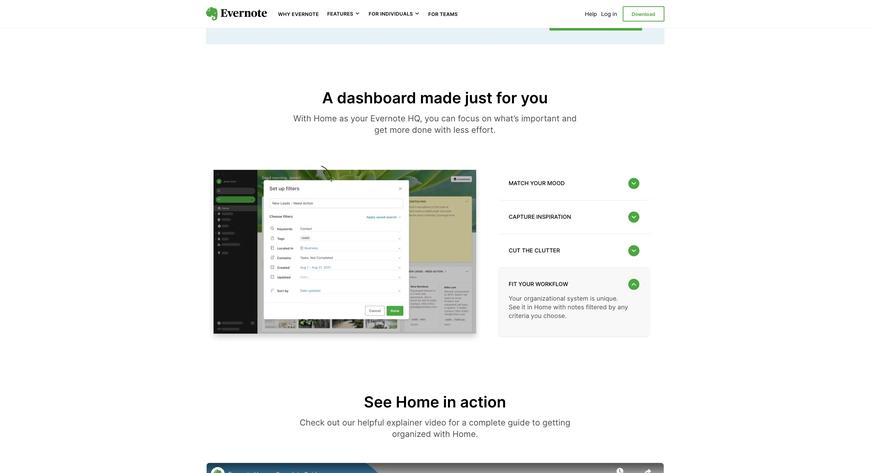 Task type: describe. For each thing, give the bounding box(es) containing it.
focus
[[458, 113, 480, 124]]

organizational
[[524, 295, 565, 302]]

home.
[[453, 430, 478, 440]]

for teams link
[[428, 10, 458, 17]]

a
[[322, 88, 333, 107]]

see inside your organizational system is unique. see it in home with notes filtered by any criteria you choose.
[[509, 304, 520, 311]]

is
[[590, 295, 595, 302]]

our
[[342, 418, 355, 428]]

find out more link
[[550, 13, 642, 30]]

home inside your organizational system is unique. see it in home with notes filtered by any criteria you choose.
[[534, 304, 552, 311]]

fit
[[509, 281, 517, 288]]

capture
[[509, 214, 535, 221]]

cut the clutter
[[509, 247, 560, 254]]

for for for individuals
[[369, 11, 379, 17]]

download link
[[623, 6, 664, 22]]

with
[[293, 113, 311, 124]]

your right fit
[[519, 281, 534, 288]]

check out our helpful explainer video for a complete guide to getting organized with home.
[[300, 418, 571, 440]]

help link
[[585, 10, 597, 17]]

any
[[618, 304, 628, 311]]

explainer
[[387, 418, 422, 428]]

capture inspiration
[[509, 214, 571, 221]]

less
[[454, 125, 469, 135]]

0 vertical spatial in
[[613, 10, 617, 17]]

find out more
[[577, 18, 614, 25]]

criteria
[[509, 313, 529, 320]]

download
[[632, 11, 655, 17]]

what's
[[494, 113, 519, 124]]

home for action
[[396, 393, 439, 412]]

out for find
[[590, 18, 599, 25]]

0 horizontal spatial find
[[338, 17, 355, 27]]

your left mood
[[530, 180, 546, 187]]

more inside 'link'
[[601, 18, 614, 25]]

evernote logo image
[[206, 7, 267, 21]]

out for check
[[327, 418, 340, 428]]

done
[[412, 125, 432, 135]]

unique.
[[597, 295, 618, 302]]

with inside with home as your evernote hq, you can focus on what's important and get more done with less effort.
[[434, 125, 451, 135]]

evernote for make
[[274, 17, 309, 27]]

important
[[521, 113, 560, 124]]

0 vertical spatial you
[[521, 88, 548, 107]]

why evernote
[[278, 11, 319, 17]]

helpful
[[358, 418, 384, 428]]

why evernote link
[[278, 10, 319, 17]]

as
[[339, 113, 348, 124]]

cut
[[509, 247, 521, 254]]

make
[[250, 17, 272, 27]]

your left plan
[[357, 17, 375, 27]]

now.
[[396, 17, 414, 27]]

clutter
[[535, 247, 560, 254]]

features button
[[327, 10, 360, 17]]

a
[[462, 418, 467, 428]]

see home in action
[[364, 393, 506, 412]]

and
[[562, 113, 577, 124]]

match
[[509, 180, 529, 187]]

to
[[532, 418, 540, 428]]

home for your
[[314, 113, 337, 124]]

log
[[601, 10, 611, 17]]



Task type: locate. For each thing, give the bounding box(es) containing it.
evernote up get on the left top of the page
[[370, 113, 406, 124]]

find inside 'link'
[[577, 18, 589, 25]]

you
[[521, 88, 548, 107], [425, 113, 439, 124], [531, 313, 542, 320]]

evernote for why
[[292, 11, 319, 17]]

mood
[[547, 180, 565, 187]]

1 horizontal spatial see
[[509, 304, 520, 311]]

log in link
[[601, 10, 617, 17]]

your
[[357, 17, 375, 27], [351, 113, 368, 124], [530, 180, 546, 187], [519, 281, 534, 288]]

for inside check out our helpful explainer video for a complete guide to getting organized with home.
[[449, 418, 460, 428]]

with home as your evernote hq, you can focus on what's important and get more done with less effort.
[[293, 113, 577, 135]]

video
[[425, 418, 446, 428]]

with up choose.
[[553, 304, 566, 311]]

home up explainer
[[396, 393, 439, 412]]

0 vertical spatial with
[[434, 125, 451, 135]]

1 vertical spatial home
[[534, 304, 552, 311]]

fit your workflow
[[509, 281, 568, 288]]

0 vertical spatial home
[[314, 113, 337, 124]]

out down help
[[590, 18, 599, 25]]

match your mood
[[509, 180, 565, 187]]

for left the teams at top right
[[428, 11, 439, 17]]

help
[[585, 10, 597, 17]]

filtered
[[586, 304, 607, 311]]

why
[[278, 11, 290, 17]]

with inside your organizational system is unique. see it in home with notes filtered by any criteria you choose.
[[553, 304, 566, 311]]

find down help link
[[577, 18, 589, 25]]

you up important
[[521, 88, 548, 107]]

with
[[434, 125, 451, 135], [553, 304, 566, 311], [433, 430, 450, 440]]

2 horizontal spatial home
[[534, 304, 552, 311]]

organized
[[392, 430, 431, 440]]

0 vertical spatial more
[[601, 18, 614, 25]]

your
[[509, 295, 522, 302]]

a dashboard made just for you
[[322, 88, 548, 107]]

home inside with home as your evernote hq, you can focus on what's important and get more done with less effort.
[[314, 113, 337, 124]]

0 horizontal spatial see
[[364, 393, 392, 412]]

your organizational system is unique. see it in home with notes filtered by any criteria you choose.
[[509, 295, 628, 320]]

1 vertical spatial out
[[327, 418, 340, 428]]

for for for teams
[[428, 11, 439, 17]]

1 vertical spatial with
[[553, 304, 566, 311]]

for up what's
[[496, 88, 517, 107]]

evernote right why
[[292, 11, 319, 17]]

yours.
[[312, 17, 336, 27]]

home
[[314, 113, 337, 124], [534, 304, 552, 311], [396, 393, 439, 412]]

1 horizontal spatial find
[[577, 18, 589, 25]]

home left as
[[314, 113, 337, 124]]

out left "our"
[[327, 418, 340, 428]]

can
[[441, 113, 456, 124]]

more down log
[[601, 18, 614, 25]]

for individuals
[[369, 11, 413, 17]]

you inside your organizational system is unique. see it in home with notes filtered by any criteria you choose.
[[531, 313, 542, 320]]

1 horizontal spatial in
[[527, 304, 532, 311]]

for
[[496, 88, 517, 107], [449, 418, 460, 428]]

getting
[[543, 418, 571, 428]]

0 horizontal spatial home
[[314, 113, 337, 124]]

2 vertical spatial home
[[396, 393, 439, 412]]

see up helpful
[[364, 393, 392, 412]]

2 horizontal spatial in
[[613, 10, 617, 17]]

more right get on the left top of the page
[[390, 125, 410, 135]]

in up video
[[443, 393, 456, 412]]

for left a
[[449, 418, 460, 428]]

out inside check out our helpful explainer video for a complete guide to getting organized with home.
[[327, 418, 340, 428]]

find right yours.
[[338, 17, 355, 27]]

you right criteria
[[531, 313, 542, 320]]

hq,
[[408, 113, 422, 124]]

individuals
[[380, 11, 413, 17]]

for inside 'link'
[[428, 11, 439, 17]]

system
[[567, 295, 589, 302]]

out
[[590, 18, 599, 25], [327, 418, 340, 428]]

1 vertical spatial in
[[527, 304, 532, 311]]

your inside with home as your evernote hq, you can focus on what's important and get more done with less effort.
[[351, 113, 368, 124]]

features
[[327, 11, 353, 17]]

1 horizontal spatial out
[[590, 18, 599, 25]]

action
[[460, 393, 506, 412]]

home down organizational
[[534, 304, 552, 311]]

 image
[[206, 156, 484, 349]]

0 horizontal spatial for
[[449, 418, 460, 428]]

get
[[374, 125, 387, 135]]

plan
[[377, 17, 394, 27]]

find
[[338, 17, 355, 27], [577, 18, 589, 25]]

1 horizontal spatial more
[[601, 18, 614, 25]]

1 horizontal spatial for
[[496, 88, 517, 107]]

you inside with home as your evernote hq, you can focus on what's important and get more done with less effort.
[[425, 113, 439, 124]]

0 horizontal spatial more
[[390, 125, 410, 135]]

see
[[509, 304, 520, 311], [364, 393, 392, 412]]

dashboard
[[337, 88, 416, 107]]

in inside your organizational system is unique. see it in home with notes filtered by any criteria you choose.
[[527, 304, 532, 311]]

choose.
[[544, 313, 567, 320]]

inspiration
[[536, 214, 571, 221]]

in
[[613, 10, 617, 17], [527, 304, 532, 311], [443, 393, 456, 412]]

1 vertical spatial you
[[425, 113, 439, 124]]

see down your
[[509, 304, 520, 311]]

more
[[601, 18, 614, 25], [390, 125, 410, 135]]

with inside check out our helpful explainer video for a complete guide to getting organized with home.
[[433, 430, 450, 440]]

0 horizontal spatial in
[[443, 393, 456, 412]]

out inside 'link'
[[590, 18, 599, 25]]

teams
[[440, 11, 458, 17]]

1 vertical spatial more
[[390, 125, 410, 135]]

on
[[482, 113, 492, 124]]

you up the "done" on the top of page
[[425, 113, 439, 124]]

log in
[[601, 10, 617, 17]]

make evernote yours. find your plan now.
[[250, 17, 414, 27]]

in right it
[[527, 304, 532, 311]]

more inside with home as your evernote hq, you can focus on what's important and get more done with less effort.
[[390, 125, 410, 135]]

for teams
[[428, 11, 458, 17]]

made
[[420, 88, 461, 107]]

0 vertical spatial for
[[496, 88, 517, 107]]

in right log
[[613, 10, 617, 17]]

complete
[[469, 418, 506, 428]]

for left individuals
[[369, 11, 379, 17]]

evernote
[[292, 11, 319, 17], [274, 17, 309, 27], [370, 113, 406, 124]]

2 vertical spatial in
[[443, 393, 456, 412]]

effort.
[[471, 125, 496, 135]]

2 vertical spatial with
[[433, 430, 450, 440]]

for inside button
[[369, 11, 379, 17]]

by
[[609, 304, 616, 311]]

it
[[522, 304, 526, 311]]

workflow
[[536, 281, 568, 288]]

just
[[465, 88, 493, 107]]

evernote inside with home as your evernote hq, you can focus on what's important and get more done with less effort.
[[370, 113, 406, 124]]

the
[[522, 247, 533, 254]]

2 vertical spatial you
[[531, 313, 542, 320]]

notes
[[568, 304, 584, 311]]

1 vertical spatial for
[[449, 418, 460, 428]]

0 vertical spatial out
[[590, 18, 599, 25]]

your right as
[[351, 113, 368, 124]]

for
[[369, 11, 379, 17], [428, 11, 439, 17]]

1 horizontal spatial for
[[428, 11, 439, 17]]

0 horizontal spatial out
[[327, 418, 340, 428]]

0 horizontal spatial for
[[369, 11, 379, 17]]

with down video
[[433, 430, 450, 440]]

0 vertical spatial see
[[509, 304, 520, 311]]

1 horizontal spatial home
[[396, 393, 439, 412]]

1 vertical spatial see
[[364, 393, 392, 412]]

with down can
[[434, 125, 451, 135]]

evernote right make
[[274, 17, 309, 27]]

guide
[[508, 418, 530, 428]]

check
[[300, 418, 325, 428]]

for individuals button
[[369, 10, 420, 17]]



Task type: vqa. For each thing, say whether or not it's contained in the screenshot.
also
no



